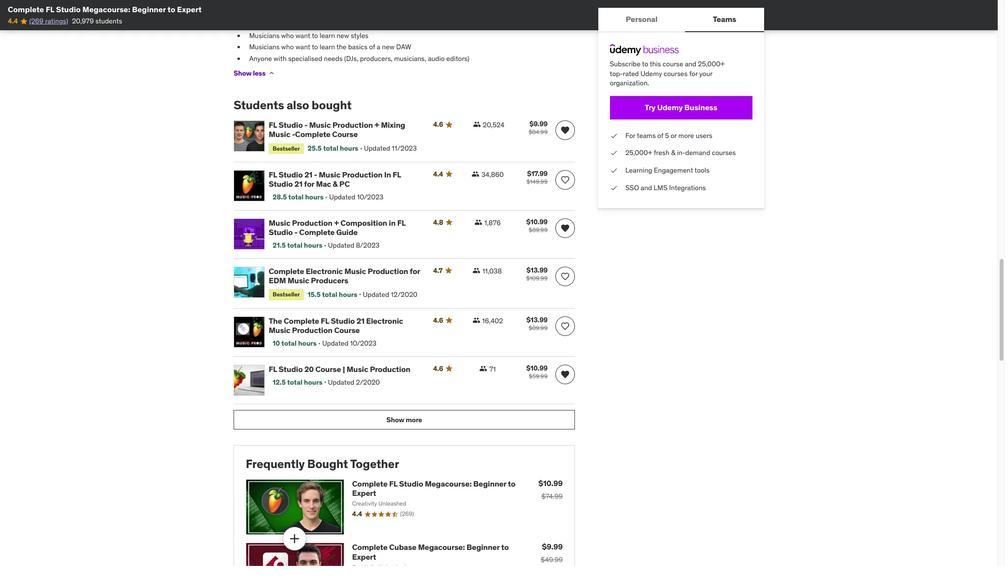 Task type: describe. For each thing, give the bounding box(es) containing it.
0 horizontal spatial 21
[[295, 179, 303, 189]]

hours down complete electronic music production for edm music producers link
[[339, 290, 357, 299]]

production inside fl studio 21 - music production in fl studio 21 for mac & pc
[[342, 170, 383, 179]]

xsmall image inside show less button
[[268, 69, 275, 77]]

xsmall image for fl studio 20 course | music production
[[480, 365, 488, 372]]

2 musicians from the top
[[249, 43, 280, 51]]

71
[[489, 365, 496, 373]]

with
[[274, 54, 287, 63]]

pc
[[339, 179, 350, 189]]

$13.99 $109.99
[[526, 266, 548, 282]]

complete fl studio megacourse: beginner to expert creativity unleashed
[[352, 479, 516, 507]]

1 vertical spatial 4.4
[[433, 170, 443, 179]]

hours for composition
[[304, 241, 323, 250]]

teams button
[[686, 8, 764, 31]]

personal
[[626, 14, 658, 24]]

- inside music production + composition in fl studio - complete guide
[[295, 227, 298, 237]]

complete inside music production + composition in fl studio - complete guide
[[299, 227, 335, 237]]

xsmall image for 34,860
[[472, 170, 480, 178]]

$9.99 $84.99
[[529, 120, 548, 136]]

megacourse: for complete fl studio megacourse: beginner to expert
[[82, 4, 130, 14]]

organization.
[[610, 79, 650, 87]]

teams
[[637, 131, 656, 140]]

mixing
[[381, 120, 405, 130]]

complete fl studio megacourse: beginner to expert
[[8, 4, 202, 14]]

users
[[696, 131, 713, 140]]

expert inside complete cubase megacourse: beginner to expert
[[352, 552, 376, 562]]

your
[[700, 69, 713, 78]]

course inside fl studio - music production + mixing music -complete course
[[332, 129, 358, 139]]

business
[[685, 103, 718, 112]]

xsmall image for for teams of 5 or more users
[[610, 131, 618, 141]]

28.5
[[273, 193, 287, 202]]

music inside music production + composition in fl studio - complete guide
[[269, 218, 290, 228]]

20,979 students
[[72, 17, 122, 26]]

wishlist image for fl studio 20 course | music production
[[561, 370, 570, 379]]

try
[[645, 103, 656, 112]]

0 horizontal spatial new
[[337, 31, 349, 40]]

total for +
[[287, 241, 303, 250]]

1 learn from the top
[[320, 31, 335, 40]]

2 want from the top
[[296, 43, 310, 51]]

music inside fl studio 20 course | music production link
[[347, 364, 368, 374]]

wishlist image for fl studio - music production + mixing music -complete course
[[561, 125, 570, 135]]

updated for music
[[328, 378, 354, 387]]

12.5
[[273, 378, 286, 387]]

updated for electronic
[[322, 339, 349, 348]]

$10.99 $89.99
[[527, 218, 548, 234]]

fl inside complete fl studio megacourse: beginner to expert creativity unleashed
[[389, 479, 398, 489]]

updated 10/2023 for 21
[[322, 339, 377, 348]]

total for fl
[[282, 339, 297, 348]]

complete electronic music production for edm music producers
[[269, 266, 420, 285]]

wishlist image for the complete fl studio 21 electronic music production course
[[561, 321, 570, 331]]

bought
[[307, 457, 348, 472]]

4.6 for the complete fl studio 21 electronic music production course
[[433, 316, 443, 325]]

for inside subscribe to this course and 25,000+ top‑rated udemy courses for your organization.
[[690, 69, 698, 78]]

20,979
[[72, 17, 94, 26]]

cubase
[[389, 543, 417, 552]]

1 horizontal spatial more
[[679, 131, 695, 140]]

5
[[665, 131, 669, 140]]

frequently
[[246, 457, 305, 472]]

sso
[[626, 183, 640, 192]]

total right 25.5
[[323, 144, 338, 153]]

$84.99
[[529, 128, 548, 136]]

electronic inside 'complete electronic music production for edm music producers'
[[306, 266, 343, 276]]

4.6 for fl studio 20 course | music production
[[433, 364, 443, 373]]

or
[[671, 131, 677, 140]]

2 learn from the top
[[320, 43, 335, 51]]

try udemy business
[[645, 103, 718, 112]]

music production + composition in fl studio - complete guide
[[269, 218, 406, 237]]

studio up '28.5'
[[269, 179, 293, 189]]

complete cubase megacourse: beginner to expert
[[352, 543, 509, 562]]

demand
[[686, 148, 711, 157]]

editors)
[[446, 54, 470, 63]]

the complete fl studio 21 electronic music production course
[[269, 316, 403, 335]]

music inside the complete fl studio 21 electronic music production course
[[269, 325, 290, 335]]

udemy inside subscribe to this course and 25,000+ top‑rated udemy courses for your organization.
[[641, 69, 663, 78]]

12/2020
[[391, 290, 418, 299]]

studio inside complete fl studio megacourse: beginner to expert creativity unleashed
[[399, 479, 423, 489]]

the complete fl studio 21 electronic music production course link
[[269, 316, 422, 335]]

21.5 total hours
[[273, 241, 323, 250]]

$17.99
[[527, 169, 548, 178]]

complete cubase megacourse: beginner to expert link
[[352, 543, 509, 562]]

unleashed
[[379, 500, 406, 507]]

sso and lms integrations
[[626, 183, 706, 192]]

updated 11/2023
[[364, 144, 417, 153]]

fl studio 20 course | music production
[[269, 364, 411, 374]]

total down producers
[[322, 290, 337, 299]]

xsmall image for 20,524
[[473, 121, 481, 128]]

(269)
[[400, 510, 414, 518]]

production inside the complete fl studio 21 electronic music production course
[[292, 325, 333, 335]]

expert for complete fl studio megacourse: beginner to expert
[[177, 4, 202, 14]]

xsmall image for the complete fl studio 21 electronic music production course
[[473, 316, 480, 324]]

beginner for complete fl studio megacourse: beginner to expert creativity unleashed
[[473, 479, 506, 489]]

production up 2/2020
[[370, 364, 411, 374]]

updated left 11/2023
[[364, 144, 390, 153]]

xsmall image left sso
[[610, 183, 618, 193]]

xsmall image for learning engagement tools
[[610, 166, 618, 175]]

students also bought
[[234, 98, 352, 113]]

10/2023 for electronic
[[350, 339, 377, 348]]

engagement
[[654, 166, 694, 175]]

in-
[[677, 148, 686, 157]]

anyone
[[249, 54, 272, 63]]

xsmall image left "fresh"
[[610, 148, 618, 158]]

$13.99 for the complete fl studio 21 electronic music production course
[[527, 315, 548, 324]]

2 who from the top
[[281, 43, 294, 51]]

& inside fl studio 21 - music production in fl studio 21 for mac & pc
[[333, 179, 338, 189]]

- down students also bought
[[292, 129, 295, 139]]

music inside fl studio 21 - music production in fl studio 21 for mac & pc
[[319, 170, 341, 179]]

musicians who want to learn new styles musicians who want to learn the basics of a new daw anyone with specialised needs (djs, producers, musicians, audio editors)
[[249, 31, 470, 63]]

updated for production
[[329, 193, 356, 202]]

fl right in on the top of the page
[[393, 170, 401, 179]]

xsmall image for 11,038
[[473, 267, 481, 275]]

25,000+ fresh & in-demand courses
[[626, 148, 736, 157]]

complete inside the complete fl studio 21 electronic music production course
[[284, 316, 319, 326]]

studio inside the complete fl studio 21 electronic music production course
[[331, 316, 355, 326]]

269 reviews element
[[400, 510, 414, 519]]

subscribe to this course and 25,000+ top‑rated udemy courses for your organization.
[[610, 60, 725, 87]]

1 musicians from the top
[[249, 31, 280, 40]]

fl up '28.5'
[[269, 170, 277, 179]]

20,524
[[483, 121, 505, 129]]

expert for complete fl studio megacourse: beginner to expert creativity unleashed
[[352, 488, 376, 498]]

$13.99 $89.99
[[527, 315, 548, 332]]

composition
[[341, 218, 387, 228]]

25.5 total hours
[[308, 144, 359, 153]]

$89.99 for fl
[[529, 226, 548, 234]]

$9.99 for $9.99 $49.99
[[542, 542, 563, 552]]

$10.99 $74.99
[[539, 479, 563, 501]]

$13.99 for complete electronic music production for edm music producers
[[527, 266, 548, 275]]

28.5 total hours
[[273, 193, 324, 202]]

20
[[304, 364, 314, 374]]

1 horizontal spatial 21
[[304, 170, 312, 179]]

integrations
[[670, 183, 706, 192]]

music down bought
[[309, 120, 331, 130]]

studio up 12.5 total hours
[[279, 364, 303, 374]]

(djs,
[[344, 54, 358, 63]]

producers
[[311, 276, 348, 285]]

complete inside 'complete electronic music production for edm music producers'
[[269, 266, 304, 276]]

fl studio - music production + mixing music -complete course
[[269, 120, 405, 139]]

$59.99
[[529, 372, 548, 380]]

1 horizontal spatial new
[[382, 43, 395, 51]]

music production + composition in fl studio - complete guide link
[[269, 218, 422, 237]]

specialised
[[288, 54, 322, 63]]

updated left 12/2020 at the bottom left
[[363, 290, 389, 299]]

mac
[[316, 179, 331, 189]]

wishlist image
[[561, 272, 570, 281]]

11,038
[[483, 267, 502, 276]]

production inside music production + composition in fl studio - complete guide
[[292, 218, 333, 228]]

2/2020
[[356, 378, 380, 387]]

to inside complete fl studio megacourse: beginner to expert creativity unleashed
[[508, 479, 516, 489]]

10
[[273, 339, 280, 348]]

$9.99 for $9.99 $84.99
[[530, 120, 548, 128]]

in
[[384, 170, 391, 179]]

teams
[[713, 14, 737, 24]]

total for 21
[[288, 193, 304, 202]]

needs
[[324, 54, 343, 63]]

studio up 28.5 total hours
[[279, 170, 303, 179]]

to inside subscribe to this course and 25,000+ top‑rated udemy courses for your organization.
[[642, 60, 649, 68]]

daw
[[396, 43, 411, 51]]



Task type: vqa. For each thing, say whether or not it's contained in the screenshot.
second "learn" from the top
yes



Task type: locate. For each thing, give the bounding box(es) containing it.
new up the
[[337, 31, 349, 40]]

beginner
[[132, 4, 166, 14], [473, 479, 506, 489], [467, 543, 500, 552]]

studio up the 21.5
[[269, 227, 293, 237]]

$9.99 right the 20,524 at top
[[530, 120, 548, 128]]

0 vertical spatial $89.99
[[529, 226, 548, 234]]

complete inside complete cubase megacourse: beginner to expert
[[352, 543, 388, 552]]

1 vertical spatial for
[[304, 179, 314, 189]]

0 vertical spatial of
[[369, 43, 375, 51]]

of left the 5
[[658, 131, 664, 140]]

hours up the 20
[[298, 339, 317, 348]]

$49.99
[[541, 556, 563, 565]]

fl up "(269 ratings)"
[[46, 4, 54, 14]]

hours for studio
[[298, 339, 317, 348]]

|
[[343, 364, 345, 374]]

10/2023 up composition
[[357, 193, 384, 202]]

complete down the 21.5
[[269, 266, 304, 276]]

4.7
[[433, 266, 443, 275]]

+ inside music production + composition in fl studio - complete guide
[[334, 218, 339, 228]]

course
[[332, 129, 358, 139], [334, 325, 360, 335], [315, 364, 341, 374]]

2 vertical spatial $10.99
[[539, 479, 563, 488]]

megacourse: inside complete fl studio megacourse: beginner to expert creativity unleashed
[[425, 479, 472, 489]]

4.4 up the 4.8
[[433, 170, 443, 179]]

2 wishlist image from the top
[[561, 175, 570, 185]]

0 vertical spatial want
[[296, 31, 310, 40]]

creativity
[[352, 500, 377, 507]]

1,876
[[485, 218, 501, 227]]

total for 20
[[287, 378, 303, 387]]

1 vertical spatial expert
[[352, 488, 376, 498]]

xsmall image left 1,876
[[475, 218, 483, 226]]

$13.99 left wishlist image at the right of page
[[527, 266, 548, 275]]

wishlist image right the $13.99 $89.99 on the bottom right of the page
[[561, 321, 570, 331]]

fl up unleashed
[[389, 479, 398, 489]]

2 vertical spatial megacourse:
[[418, 543, 465, 552]]

1 vertical spatial courses
[[712, 148, 736, 157]]

0 vertical spatial 10/2023
[[357, 193, 384, 202]]

fl inside fl studio - music production + mixing music -complete course
[[269, 120, 277, 130]]

new
[[337, 31, 349, 40], [382, 43, 395, 51]]

wishlist image right $149.99
[[561, 175, 570, 185]]

0 horizontal spatial +
[[334, 218, 339, 228]]

2 vertical spatial 4.6
[[433, 364, 443, 373]]

4.4 for (269 ratings)
[[8, 17, 18, 26]]

1 vertical spatial beginner
[[473, 479, 506, 489]]

16,402
[[482, 316, 503, 325]]

1 horizontal spatial courses
[[712, 148, 736, 157]]

21 up 28.5 total hours
[[295, 179, 303, 189]]

xsmall image left the 20,524 at top
[[473, 121, 481, 128]]

music down students also bought
[[269, 129, 290, 139]]

8/2023
[[356, 241, 380, 250]]

0 horizontal spatial show
[[234, 69, 252, 78]]

3 wishlist image from the top
[[561, 223, 570, 233]]

1 vertical spatial updated 10/2023
[[322, 339, 377, 348]]

$9.99 inside $9.99 $84.99
[[530, 120, 548, 128]]

+
[[375, 120, 379, 130], [334, 218, 339, 228]]

2 vertical spatial for
[[410, 266, 420, 276]]

xsmall image left 34,860
[[472, 170, 480, 178]]

25.5
[[308, 144, 322, 153]]

studio inside fl studio - music production + mixing music -complete course
[[279, 120, 303, 130]]

tab list
[[599, 8, 764, 32]]

1 vertical spatial udemy
[[658, 103, 683, 112]]

$109.99
[[526, 275, 548, 282]]

musicians
[[249, 31, 280, 40], [249, 43, 280, 51]]

- down the also
[[304, 120, 308, 130]]

0 vertical spatial musicians
[[249, 31, 280, 40]]

0 vertical spatial expert
[[177, 4, 202, 14]]

ratings)
[[45, 17, 68, 26]]

1 $89.99 from the top
[[529, 226, 548, 234]]

musicians,
[[394, 54, 426, 63]]

1 horizontal spatial 4.4
[[352, 510, 362, 519]]

updated 2/2020
[[328, 378, 380, 387]]

0 vertical spatial courses
[[664, 69, 688, 78]]

bestseller left 25.5
[[273, 145, 300, 152]]

2 vertical spatial course
[[315, 364, 341, 374]]

total right '28.5'
[[288, 193, 304, 202]]

studio down 15.5 total hours
[[331, 316, 355, 326]]

xsmall image right less at left
[[268, 69, 275, 77]]

audio
[[428, 54, 445, 63]]

subscribe
[[610, 60, 641, 68]]

2 horizontal spatial 21
[[357, 316, 365, 326]]

the
[[269, 316, 282, 326]]

$89.99 inside $10.99 $89.99
[[529, 226, 548, 234]]

bestseller
[[273, 145, 300, 152], [273, 291, 300, 298]]

fl right in
[[397, 218, 406, 228]]

4.4 down creativity on the bottom of page
[[352, 510, 362, 519]]

of left a
[[369, 43, 375, 51]]

courses inside subscribe to this course and 25,000+ top‑rated udemy courses for your organization.
[[664, 69, 688, 78]]

1 vertical spatial megacourse:
[[425, 479, 472, 489]]

4.4 left the '(269'
[[8, 17, 18, 26]]

megacourse: inside complete cubase megacourse: beginner to expert
[[418, 543, 465, 552]]

music up the 21.5
[[269, 218, 290, 228]]

electronic inside the complete fl studio 21 electronic music production course
[[366, 316, 403, 326]]

0 vertical spatial megacourse:
[[82, 4, 130, 14]]

fl down 'students'
[[269, 120, 277, 130]]

for left mac
[[304, 179, 314, 189]]

show for show more
[[387, 416, 404, 424]]

for inside fl studio 21 - music production in fl studio 21 for mac & pc
[[304, 179, 314, 189]]

fresh
[[654, 148, 670, 157]]

updated for fl
[[328, 241, 354, 250]]

$89.99 inside the $13.99 $89.99
[[529, 324, 548, 332]]

2 bestseller from the top
[[273, 291, 300, 298]]

- down 25.5
[[314, 170, 317, 179]]

updated down fl studio 20 course | music production
[[328, 378, 354, 387]]

course left | on the bottom of page
[[315, 364, 341, 374]]

2 $89.99 from the top
[[529, 324, 548, 332]]

complete electronic music production for edm music producers link
[[269, 266, 422, 285]]

udemy
[[641, 69, 663, 78], [658, 103, 683, 112]]

21.5
[[273, 241, 286, 250]]

0 vertical spatial show
[[234, 69, 252, 78]]

0 vertical spatial udemy
[[641, 69, 663, 78]]

4.4
[[8, 17, 18, 26], [433, 170, 443, 179], [352, 510, 362, 519]]

0 vertical spatial more
[[679, 131, 695, 140]]

1 vertical spatial 25,000+
[[626, 148, 653, 157]]

bought
[[312, 98, 352, 113]]

1 vertical spatial want
[[296, 43, 310, 51]]

wishlist image right "$59.99"
[[561, 370, 570, 379]]

1 horizontal spatial +
[[375, 120, 379, 130]]

hours down mac
[[305, 193, 324, 202]]

0 vertical spatial +
[[375, 120, 379, 130]]

to inside complete cubase megacourse: beginner to expert
[[501, 543, 509, 552]]

music down 25.5 total hours
[[319, 170, 341, 179]]

0 horizontal spatial 4.4
[[8, 17, 18, 26]]

hours down music production + composition in fl studio - complete guide
[[304, 241, 323, 250]]

less
[[253, 69, 266, 78]]

show
[[234, 69, 252, 78], [387, 416, 404, 424]]

0 horizontal spatial for
[[304, 179, 314, 189]]

1 vertical spatial electronic
[[366, 316, 403, 326]]

1 vertical spatial $89.99
[[529, 324, 548, 332]]

wishlist image for fl studio 21 - music production in fl studio 21 for mac & pc
[[561, 175, 570, 185]]

show more
[[387, 416, 422, 424]]

1 vertical spatial $10.99
[[527, 364, 548, 372]]

0 vertical spatial $13.99
[[527, 266, 548, 275]]

updated 12/2020
[[363, 290, 418, 299]]

0 vertical spatial $10.99
[[527, 218, 548, 226]]

hours
[[340, 144, 359, 153], [305, 193, 324, 202], [304, 241, 323, 250], [339, 290, 357, 299], [298, 339, 317, 348], [304, 378, 323, 387]]

25,000+ inside subscribe to this course and 25,000+ top‑rated udemy courses for your organization.
[[698, 60, 725, 68]]

$9.99 up $49.99
[[542, 542, 563, 552]]

1 horizontal spatial electronic
[[366, 316, 403, 326]]

+ inside fl studio - music production + mixing music -complete course
[[375, 120, 379, 130]]

learning
[[626, 166, 653, 175]]

$17.99 $149.99
[[527, 169, 548, 185]]

updated 8/2023
[[328, 241, 380, 250]]

4 wishlist image from the top
[[561, 321, 570, 331]]

1 4.6 from the top
[[433, 120, 443, 129]]

production left in on the top of the page
[[342, 170, 383, 179]]

1 vertical spatial musicians
[[249, 43, 280, 51]]

bestseller for complete electronic music production for edm music producers
[[273, 291, 300, 298]]

music right | on the bottom of page
[[347, 364, 368, 374]]

0 vertical spatial 4.6
[[433, 120, 443, 129]]

guide
[[336, 227, 358, 237]]

megacourse:
[[82, 4, 130, 14], [425, 479, 472, 489], [418, 543, 465, 552]]

$9.99 inside $9.99 $49.99
[[542, 542, 563, 552]]

fl down 15.5 total hours
[[321, 316, 329, 326]]

0 horizontal spatial &
[[333, 179, 338, 189]]

(269
[[29, 17, 43, 26]]

courses down course
[[664, 69, 688, 78]]

hours for course
[[304, 378, 323, 387]]

0 vertical spatial new
[[337, 31, 349, 40]]

2 vertical spatial beginner
[[467, 543, 500, 552]]

4.6 for fl studio - music production + mixing music -complete course
[[433, 120, 443, 129]]

music down updated 8/2023
[[345, 266, 366, 276]]

courses
[[664, 69, 688, 78], [712, 148, 736, 157]]

for
[[626, 131, 636, 140]]

xsmall image
[[268, 69, 275, 77], [473, 121, 481, 128], [610, 131, 618, 141], [610, 166, 618, 175], [472, 170, 480, 178], [473, 267, 481, 275]]

and inside subscribe to this course and 25,000+ top‑rated udemy courses for your organization.
[[685, 60, 697, 68]]

more inside show more button
[[406, 416, 422, 424]]

for inside 'complete electronic music production for edm music producers'
[[410, 266, 420, 276]]

$89.99 for electronic
[[529, 324, 548, 332]]

1 vertical spatial +
[[334, 218, 339, 228]]

edm
[[269, 276, 286, 285]]

and right sso
[[641, 183, 653, 192]]

0 vertical spatial &
[[672, 148, 676, 157]]

complete inside fl studio - music production + mixing music -complete course
[[295, 129, 331, 139]]

fl inside the complete fl studio 21 electronic music production course
[[321, 316, 329, 326]]

a
[[377, 43, 380, 51]]

1 vertical spatial of
[[658, 131, 664, 140]]

25,000+ up your
[[698, 60, 725, 68]]

1 vertical spatial new
[[382, 43, 395, 51]]

4.4 for (269)
[[352, 510, 362, 519]]

beginner inside complete fl studio megacourse: beginner to expert creativity unleashed
[[473, 479, 506, 489]]

0 horizontal spatial and
[[641, 183, 653, 192]]

course inside the complete fl studio 21 electronic music production course
[[334, 325, 360, 335]]

$149.99
[[527, 178, 548, 185]]

2 $13.99 from the top
[[527, 315, 548, 324]]

$89.99 up $13.99 $109.99
[[529, 226, 548, 234]]

1 vertical spatial &
[[333, 179, 338, 189]]

1 who from the top
[[281, 31, 294, 40]]

tools
[[695, 166, 710, 175]]

2 horizontal spatial 4.4
[[433, 170, 443, 179]]

course up 25.5 total hours
[[332, 129, 358, 139]]

0 vertical spatial bestseller
[[273, 145, 300, 152]]

1 vertical spatial course
[[334, 325, 360, 335]]

total right 12.5 on the bottom left of the page
[[287, 378, 303, 387]]

$9.99 $49.99
[[541, 542, 563, 565]]

show less
[[234, 69, 266, 78]]

production up 21.5 total hours
[[292, 218, 333, 228]]

wishlist image for music production + composition in fl studio - complete guide
[[561, 223, 570, 233]]

15.5
[[308, 290, 321, 299]]

beginner for complete fl studio megacourse: beginner to expert
[[132, 4, 166, 14]]

lms
[[654, 183, 668, 192]]

production up 10 total hours at left
[[292, 325, 333, 335]]

updated 10/2023 down pc
[[329, 193, 384, 202]]

fl studio 21 - music production in fl studio 21 for mac & pc link
[[269, 170, 422, 189]]

$89.99 up $10.99 $59.99
[[529, 324, 548, 332]]

10/2023
[[357, 193, 384, 202], [350, 339, 377, 348]]

0 vertical spatial updated 10/2023
[[329, 193, 384, 202]]

1 horizontal spatial and
[[685, 60, 697, 68]]

production inside fl studio - music production + mixing music -complete course
[[333, 120, 373, 130]]

1 vertical spatial bestseller
[[273, 291, 300, 298]]

learning engagement tools
[[626, 166, 710, 175]]

0 vertical spatial for
[[690, 69, 698, 78]]

1 vertical spatial learn
[[320, 43, 335, 51]]

2 vertical spatial 4.4
[[352, 510, 362, 519]]

hours down the 20
[[304, 378, 323, 387]]

hours down fl studio - music production + mixing music -complete course link
[[340, 144, 359, 153]]

xsmall image left for
[[610, 131, 618, 141]]

$13.99 down $109.99
[[527, 315, 548, 324]]

tab list containing personal
[[599, 8, 764, 32]]

1 vertical spatial 10/2023
[[350, 339, 377, 348]]

megacourse: for complete fl studio megacourse: beginner to expert creativity unleashed
[[425, 479, 472, 489]]

1 vertical spatial who
[[281, 43, 294, 51]]

studio up ratings)
[[56, 4, 81, 14]]

1 horizontal spatial for
[[410, 266, 420, 276]]

wishlist image right $84.99
[[561, 125, 570, 135]]

0 vertical spatial who
[[281, 31, 294, 40]]

0 vertical spatial course
[[332, 129, 358, 139]]

2 horizontal spatial for
[[690, 69, 698, 78]]

for left your
[[690, 69, 698, 78]]

fl up 12.5 on the bottom left of the page
[[269, 364, 277, 374]]

0 vertical spatial electronic
[[306, 266, 343, 276]]

studio
[[56, 4, 81, 14], [279, 120, 303, 130], [279, 170, 303, 179], [269, 179, 293, 189], [269, 227, 293, 237], [331, 316, 355, 326], [279, 364, 303, 374], [399, 479, 423, 489]]

updated 10/2023 down the complete fl studio 21 electronic music production course link
[[322, 339, 377, 348]]

udemy business image
[[610, 44, 679, 56]]

21
[[304, 170, 312, 179], [295, 179, 303, 189], [357, 316, 365, 326]]

25,000+
[[698, 60, 725, 68], [626, 148, 653, 157]]

for teams of 5 or more users
[[626, 131, 713, 140]]

production down bought
[[333, 120, 373, 130]]

expert inside complete fl studio megacourse: beginner to expert creativity unleashed
[[352, 488, 376, 498]]

$13.99 inside $13.99 $109.99
[[527, 266, 548, 275]]

$74.99
[[542, 492, 563, 501]]

hours for -
[[305, 193, 324, 202]]

21 down 15.5 total hours
[[357, 316, 365, 326]]

10/2023 down the complete fl studio 21 electronic music production course link
[[350, 339, 377, 348]]

0 vertical spatial and
[[685, 60, 697, 68]]

$10.99 for fl studio 20 course | music production
[[527, 364, 548, 372]]

in
[[389, 218, 396, 228]]

0 horizontal spatial courses
[[664, 69, 688, 78]]

$9.99
[[530, 120, 548, 128], [542, 542, 563, 552]]

- inside fl studio 21 - music production in fl studio 21 for mac & pc
[[314, 170, 317, 179]]

wishlist image right $10.99 $89.99
[[561, 223, 570, 233]]

courses right demand
[[712, 148, 736, 157]]

complete inside complete fl studio megacourse: beginner to expert creativity unleashed
[[352, 479, 388, 489]]

0 vertical spatial learn
[[320, 31, 335, 40]]

5 wishlist image from the top
[[561, 370, 570, 379]]

1 $13.99 from the top
[[527, 266, 548, 275]]

1 vertical spatial $13.99
[[527, 315, 548, 324]]

0 horizontal spatial more
[[406, 416, 422, 424]]

xsmall image
[[610, 148, 618, 158], [610, 183, 618, 193], [475, 218, 483, 226], [473, 316, 480, 324], [480, 365, 488, 372]]

1 vertical spatial and
[[641, 183, 653, 192]]

1 vertical spatial more
[[406, 416, 422, 424]]

udemy right try
[[658, 103, 683, 112]]

4.6
[[433, 120, 443, 129], [433, 316, 443, 325], [433, 364, 443, 373]]

course down 15.5 total hours
[[334, 325, 360, 335]]

music up 10
[[269, 325, 290, 335]]

0 vertical spatial 4.4
[[8, 17, 18, 26]]

new right a
[[382, 43, 395, 51]]

1 vertical spatial $9.99
[[542, 542, 563, 552]]

0 vertical spatial 25,000+
[[698, 60, 725, 68]]

this
[[650, 60, 661, 68]]

xsmall image for music production + composition in fl studio - complete guide
[[475, 218, 483, 226]]

electronic up 15.5 total hours
[[306, 266, 343, 276]]

$89.99
[[529, 226, 548, 234], [529, 324, 548, 332]]

& left in-
[[672, 148, 676, 157]]

+ left composition
[[334, 218, 339, 228]]

1 want from the top
[[296, 31, 310, 40]]

total right the 21.5
[[287, 241, 303, 250]]

students
[[95, 17, 122, 26]]

updated down guide
[[328, 241, 354, 250]]

1 vertical spatial show
[[387, 416, 404, 424]]

electronic down updated 12/2020
[[366, 316, 403, 326]]

4.8
[[433, 218, 443, 227]]

of inside musicians who want to learn new styles musicians who want to learn the basics of a new daw anyone with specialised needs (djs, producers, musicians, audio editors)
[[369, 43, 375, 51]]

for left 4.7
[[410, 266, 420, 276]]

and
[[685, 60, 697, 68], [641, 183, 653, 192]]

15.5 total hours
[[308, 290, 357, 299]]

1 bestseller from the top
[[273, 145, 300, 152]]

course
[[663, 60, 684, 68]]

bestseller for fl studio - music production + mixing music -complete course
[[273, 145, 300, 152]]

updated 10/2023 for music
[[329, 193, 384, 202]]

complete up 25.5
[[295, 129, 331, 139]]

studio up unleashed
[[399, 479, 423, 489]]

0 horizontal spatial electronic
[[306, 266, 343, 276]]

production inside 'complete electronic music production for edm music producers'
[[368, 266, 408, 276]]

1 horizontal spatial of
[[658, 131, 664, 140]]

0 horizontal spatial 25,000+
[[626, 148, 653, 157]]

the
[[337, 43, 347, 51]]

- up 21.5 total hours
[[295, 227, 298, 237]]

1 wishlist image from the top
[[561, 125, 570, 135]]

3 4.6 from the top
[[433, 364, 443, 373]]

total right 10
[[282, 339, 297, 348]]

wishlist image
[[561, 125, 570, 135], [561, 175, 570, 185], [561, 223, 570, 233], [561, 321, 570, 331], [561, 370, 570, 379]]

1 horizontal spatial show
[[387, 416, 404, 424]]

studio down students also bought
[[279, 120, 303, 130]]

xsmall image left 16,402
[[473, 316, 480, 324]]

producers,
[[360, 54, 393, 63]]

personal button
[[599, 8, 686, 31]]

music up '15.5'
[[288, 276, 309, 285]]

1 horizontal spatial &
[[672, 148, 676, 157]]

10/2023 for production
[[357, 193, 384, 202]]

studio inside music production + composition in fl studio - complete guide
[[269, 227, 293, 237]]

2 4.6 from the top
[[433, 316, 443, 325]]

0 vertical spatial beginner
[[132, 4, 166, 14]]

0 horizontal spatial of
[[369, 43, 375, 51]]

21 inside the complete fl studio 21 electronic music production course
[[357, 316, 365, 326]]

2 vertical spatial expert
[[352, 552, 376, 562]]

1 vertical spatial 4.6
[[433, 316, 443, 325]]

12.5 total hours
[[273, 378, 323, 387]]

fl inside music production + composition in fl studio - complete guide
[[397, 218, 406, 228]]

beginner inside complete cubase megacourse: beginner to expert
[[467, 543, 500, 552]]

complete up the '(269'
[[8, 4, 44, 14]]

$10.99 right 71
[[527, 364, 548, 372]]

+ left mixing at left
[[375, 120, 379, 130]]

$10.99 for music production + composition in fl studio - complete guide
[[527, 218, 548, 226]]

production up updated 12/2020
[[368, 266, 408, 276]]

learn
[[320, 31, 335, 40], [320, 43, 335, 51]]

complete up 21.5 total hours
[[299, 227, 335, 237]]

1 horizontal spatial 25,000+
[[698, 60, 725, 68]]

11/2023
[[392, 144, 417, 153]]

show for show less
[[234, 69, 252, 78]]

0 vertical spatial $9.99
[[530, 120, 548, 128]]

updated down pc
[[329, 193, 356, 202]]



